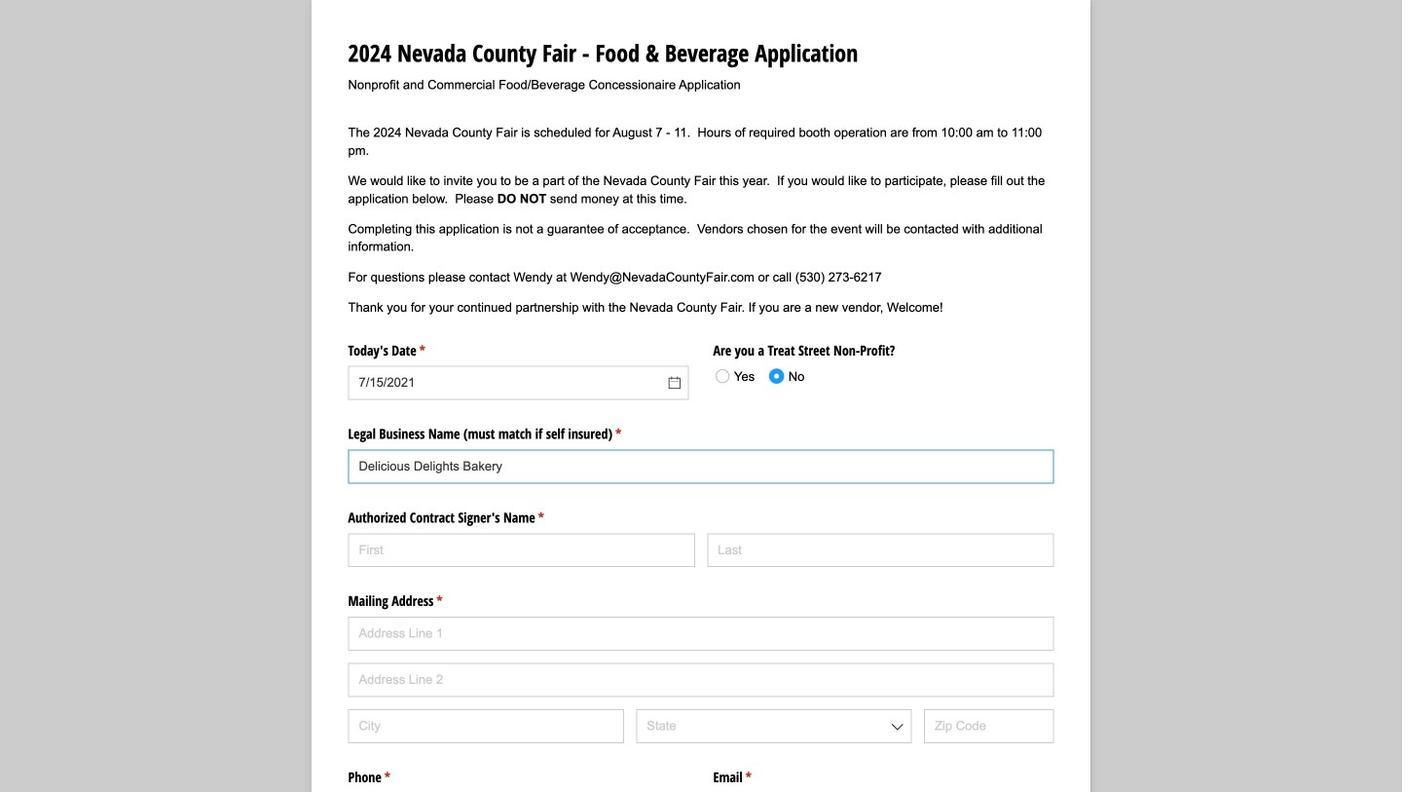 Task type: describe. For each thing, give the bounding box(es) containing it.
First text field
[[348, 533, 695, 567]]



Task type: locate. For each thing, give the bounding box(es) containing it.
Zip Code text field
[[925, 709, 1055, 743]]

None text field
[[348, 366, 689, 400], [348, 450, 1055, 484], [348, 366, 689, 400], [348, 450, 1055, 484]]

Address Line 2 text field
[[348, 663, 1055, 697]]

Last text field
[[708, 533, 1055, 567]]

None radio
[[709, 361, 768, 390], [763, 361, 805, 390], [709, 361, 768, 390], [763, 361, 805, 390]]

Address Line 1 text field
[[348, 617, 1055, 651]]

City text field
[[348, 709, 624, 743]]

State text field
[[636, 709, 912, 743]]



